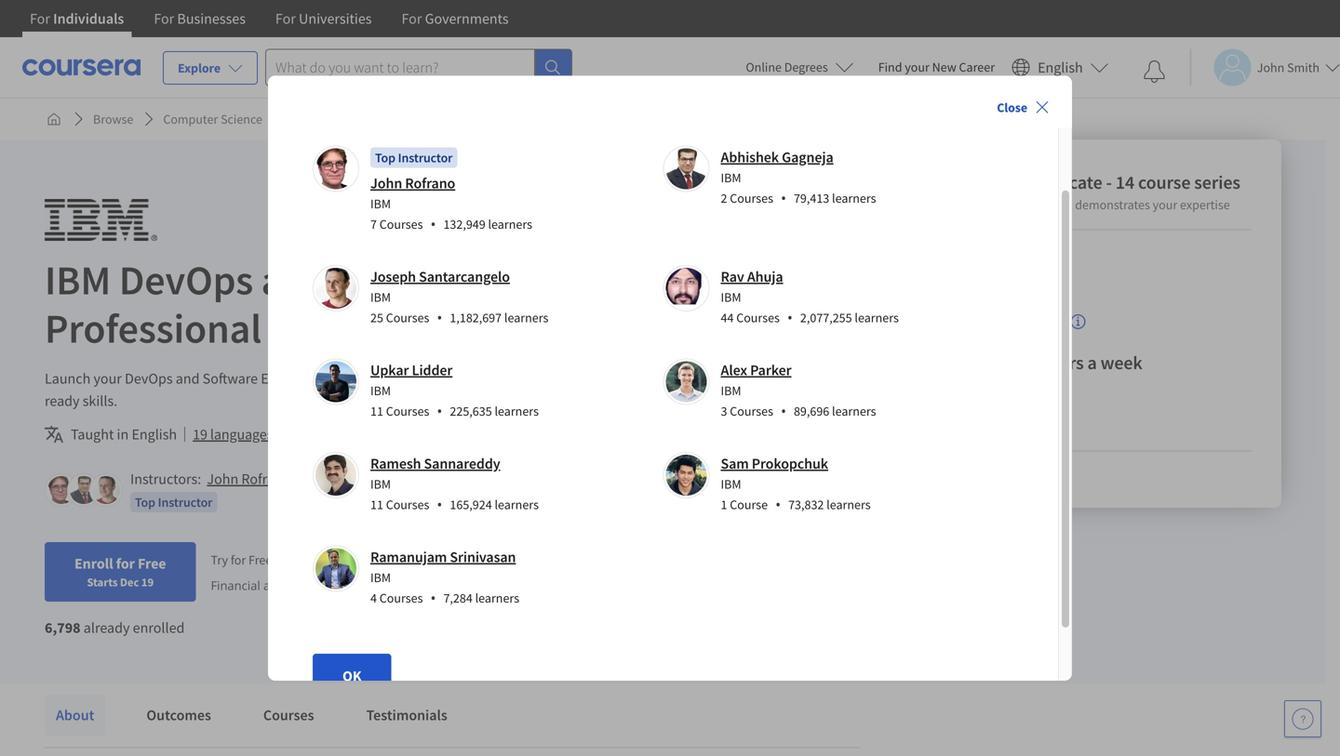 Task type: describe. For each thing, give the bounding box(es) containing it.
professional inside professional certificate - 14 course series earn a career credential that demonstrates your expertise
[[919, 171, 1017, 194]]

1 vertical spatial abhishek gagneja image
[[70, 477, 98, 505]]

ramesh sannareddy ibm 11 courses • 165,924 learners
[[371, 455, 539, 515]]

ramanujam srinivasan ibm 4 courses • 7,284 learners
[[371, 548, 520, 608]]

career
[[959, 59, 995, 75]]

rofrano inside top instructor john rofrano ibm 7 courses • 132,949 learners
[[405, 174, 455, 193]]

find your new career
[[879, 59, 995, 75]]

ibm for rav ahuja
[[721, 289, 742, 306]]

new
[[932, 59, 957, 75]]

• for upkar lidder
[[437, 401, 443, 421]]

taught in english
[[71, 425, 177, 444]]

software inside launch your devops and software engineering career. master devops, agile, scrum, ci/cd and cloud native with hands-on job- ready skills.
[[203, 370, 258, 388]]

professional certificate - 14 course series earn a career credential that demonstrates your expertise
[[919, 171, 1241, 213]]

computer
[[163, 111, 218, 128]]

ci/cd
[[569, 370, 604, 388]]

ibm devops and software engineering professional certificate
[[45, 254, 714, 354]]

enroll inside 'enroll for free starts dec 19'
[[74, 555, 113, 573]]

ramesh sannareddy link
[[371, 455, 500, 473]]

rav ahuja ibm 44 courses • 2,077,255 learners
[[721, 267, 899, 328]]

full
[[414, 552, 432, 569]]

financial aid available button
[[211, 577, 333, 594]]

alex
[[721, 361, 748, 380]]

abhishek
[[721, 148, 779, 166]]

-
[[1107, 171, 1112, 194]]

series
[[1195, 171, 1241, 194]]

start
[[327, 552, 351, 569]]

more
[[312, 472, 342, 488]]

instructor for top instructor
[[158, 494, 213, 511]]

testimonials
[[366, 707, 448, 725]]

your inside try for free: enroll to start your 7-day full access free trial financial aid available
[[354, 552, 379, 569]]

aid
[[263, 577, 281, 594]]

courses for abhishek gagneja
[[730, 190, 774, 206]]

months
[[932, 351, 993, 375]]

prokopchuk
[[752, 455, 829, 473]]

scrum,
[[522, 370, 566, 388]]

3 inside alex parker ibm 3 courses • 89,696 learners
[[721, 403, 728, 420]]

sam prokopchuk image
[[666, 455, 707, 496]]

professional inside ibm devops and software engineering professional certificate
[[45, 303, 262, 354]]

english inside button
[[1038, 58, 1083, 77]]

find your new career link
[[869, 56, 1005, 79]]

ahuja
[[747, 267, 783, 286]]

your inside launch your devops and software engineering career. master devops, agile, scrum, ci/cd and cloud native with hands-on job- ready skills.
[[94, 370, 122, 388]]

joseph santarcangelo ibm 25 courses • 1,182,697 learners
[[371, 267, 549, 328]]

already
[[84, 619, 130, 638]]

19 inside 'button'
[[193, 425, 207, 444]]

recommended experience
[[919, 314, 1064, 331]]

learners for sam prokopchuk
[[827, 496, 871, 513]]

devops,
[[430, 370, 482, 388]]

close button
[[990, 91, 1058, 124]]

ibm for joseph santarcangelo
[[371, 289, 391, 306]]

1 vertical spatial english
[[132, 425, 177, 444]]

6,798 already enrolled
[[45, 619, 185, 638]]

7,284
[[444, 590, 473, 607]]

1 vertical spatial joseph santarcangelo image
[[92, 477, 120, 505]]

job-
[[809, 370, 834, 388]]

joseph santarcangelo link
[[371, 267, 510, 286]]

for for try
[[231, 552, 246, 569]]

that
[[1051, 196, 1073, 213]]

• for ramesh sannareddy
[[437, 495, 443, 515]]

businesses
[[177, 9, 246, 28]]

srinivasan
[[450, 548, 516, 567]]

ramanujam srinivasan image
[[316, 549, 357, 590]]

testimonials link
[[355, 695, 459, 736]]

parker
[[750, 361, 792, 380]]

on
[[790, 370, 806, 388]]

• for joseph santarcangelo
[[437, 308, 443, 328]]

engineering inside launch your devops and software engineering career. master devops, agile, scrum, ci/cd and cloud native with hands-on job- ready skills.
[[261, 370, 336, 388]]

0 vertical spatial 3
[[919, 351, 929, 375]]

john rofrano image
[[316, 148, 357, 189]]

2 horizontal spatial and
[[607, 370, 631, 388]]

top for top instructor
[[135, 494, 155, 511]]

44
[[721, 309, 734, 326]]

ready
[[45, 392, 80, 411]]

sam prokopchuk link
[[721, 455, 829, 473]]

0 horizontal spatial john
[[207, 470, 239, 489]]

alex parker ibm 3 courses • 89,696 learners
[[721, 361, 877, 421]]

home image
[[47, 112, 61, 127]]

recommended
[[919, 314, 1002, 331]]

courses for ramanujam srinivasan
[[380, 590, 423, 607]]

10
[[1016, 351, 1035, 375]]

rav ahuja image
[[666, 268, 707, 309]]

ibm for alex parker
[[721, 382, 742, 399]]

+8
[[296, 472, 309, 488]]

upkar
[[371, 361, 409, 380]]

show notifications image
[[1144, 61, 1166, 83]]

try for free: enroll to start your 7-day full access free trial financial aid available
[[211, 552, 518, 594]]

governments
[[425, 9, 509, 28]]

0 vertical spatial john rofrano link
[[371, 174, 455, 193]]

free
[[472, 552, 494, 569]]

individuals
[[53, 9, 124, 28]]

132,949
[[444, 216, 486, 233]]

and inside ibm devops and software engineering professional certificate
[[261, 254, 328, 306]]

ramanujam
[[371, 548, 447, 567]]

outcomes
[[147, 707, 211, 725]]

joseph
[[371, 267, 416, 286]]

dialog containing •
[[268, 76, 1072, 744]]

learners for alex parker
[[832, 403, 877, 420]]

• for sam prokopchuk
[[776, 495, 781, 515]]

john rofrano image
[[47, 477, 75, 505]]

for for governments
[[402, 9, 422, 28]]

hours
[[1039, 351, 1084, 375]]

earn
[[919, 196, 944, 213]]

11 for upkar lidder
[[371, 403, 383, 420]]

career
[[956, 196, 990, 213]]

ok
[[343, 667, 362, 686]]

computer science link
[[156, 102, 270, 136]]

course
[[730, 496, 768, 513]]

for for individuals
[[30, 9, 50, 28]]

career.
[[339, 370, 382, 388]]

to
[[313, 552, 324, 569]]

day
[[392, 552, 412, 569]]

ibm for ramesh sannareddy
[[371, 476, 391, 493]]

alex parker link
[[721, 361, 792, 380]]

79,413
[[794, 190, 830, 206]]

instructor for top instructor john rofrano ibm 7 courses • 132,949 learners
[[398, 149, 453, 166]]

ramesh sannareddy image
[[316, 455, 357, 496]]

expertise
[[1180, 196, 1230, 213]]

1 vertical spatial john rofrano link
[[207, 470, 291, 489]]

ibm inside top instructor john rofrano ibm 7 courses • 132,949 learners
[[371, 195, 391, 212]]

information about difficulty level pre-requisites. image
[[1071, 315, 1086, 330]]

a inside professional certificate - 14 course series earn a career credential that demonstrates your expertise
[[947, 196, 953, 213]]

abhishek gagneja link
[[721, 148, 834, 166]]

ramanujam srinivasan link
[[371, 548, 516, 567]]

try
[[211, 552, 228, 569]]

courses for rav ahuja
[[737, 309, 780, 326]]

courses link
[[252, 695, 325, 736]]

14
[[1116, 171, 1135, 194]]

ibm image
[[45, 199, 157, 241]]

ok button
[[313, 654, 392, 699]]

165,924
[[450, 496, 492, 513]]

6,798
[[45, 619, 81, 638]]

free
[[138, 555, 166, 573]]



Task type: locate. For each thing, give the bounding box(es) containing it.
instructor down 'instructors:'
[[158, 494, 213, 511]]

11 inside upkar lidder ibm 11 courses • 225,635 learners
[[371, 403, 383, 420]]

for
[[30, 9, 50, 28], [154, 9, 174, 28], [275, 9, 296, 28], [402, 9, 422, 28]]

courses inside top instructor john rofrano ibm 7 courses • 132,949 learners
[[380, 216, 423, 233]]

joseph santarcangelo image right john rofrano icon
[[92, 477, 120, 505]]

learners right 132,949 at left
[[488, 216, 533, 233]]

0 horizontal spatial certificate
[[270, 303, 452, 354]]

19
[[193, 425, 207, 444], [141, 575, 154, 590]]

upkar lidder ibm 11 courses • 225,635 learners
[[371, 361, 539, 421]]

0 horizontal spatial joseph santarcangelo image
[[92, 477, 120, 505]]

sam
[[721, 455, 749, 473]]

1 vertical spatial john
[[207, 470, 239, 489]]

• left 79,413
[[781, 188, 787, 208]]

2 for from the left
[[154, 9, 174, 28]]

courses right 25
[[386, 309, 430, 326]]

learners inside upkar lidder ibm 11 courses • 225,635 learners
[[495, 403, 539, 420]]

learners down agile,
[[495, 403, 539, 420]]

banner navigation
[[15, 0, 524, 51]]

0 horizontal spatial software
[[203, 370, 258, 388]]

learners inside alex parker ibm 3 courses • 89,696 learners
[[832, 403, 877, 420]]

0 vertical spatial available
[[276, 425, 331, 444]]

ibm down 7-
[[371, 570, 391, 586]]

1 vertical spatial available
[[284, 577, 333, 594]]

ibm
[[721, 169, 742, 186], [371, 195, 391, 212], [45, 254, 111, 306], [371, 289, 391, 306], [721, 289, 742, 306], [371, 382, 391, 399], [721, 382, 742, 399], [371, 476, 391, 493], [721, 476, 742, 493], [371, 570, 391, 586]]

free:
[[249, 552, 275, 569]]

• left 132,949 at left
[[431, 214, 436, 234]]

1 horizontal spatial engineering
[[503, 254, 714, 306]]

25
[[371, 309, 383, 326]]

your inside professional certificate - 14 course series earn a career credential that demonstrates your expertise
[[1153, 196, 1178, 213]]

1 horizontal spatial rofrano
[[405, 174, 455, 193]]

john inside top instructor john rofrano ibm 7 courses • 132,949 learners
[[371, 174, 402, 193]]

• for ramanujam srinivasan
[[431, 588, 436, 608]]

11 down career.
[[371, 403, 383, 420]]

0 horizontal spatial 19
[[141, 575, 154, 590]]

ibm inside ibm devops and software engineering professional certificate
[[45, 254, 111, 306]]

ibm down ramesh
[[371, 476, 391, 493]]

enroll left the to on the left
[[278, 552, 310, 569]]

2,077,255
[[801, 309, 852, 326]]

1 vertical spatial 11
[[371, 496, 383, 513]]

• left 225,635
[[437, 401, 443, 421]]

0 horizontal spatial a
[[947, 196, 953, 213]]

courses inside upkar lidder ibm 11 courses • 225,635 learners
[[386, 403, 430, 420]]

enroll inside try for free: enroll to start your 7-day full access free trial financial aid available
[[278, 552, 310, 569]]

ibm for abhishek gagneja
[[721, 169, 742, 186]]

19 languages available
[[193, 425, 331, 444]]

coursera image
[[22, 52, 141, 82]]

browse link
[[86, 102, 141, 136]]

ibm inside ramanujam srinivasan ibm 4 courses • 7,284 learners
[[371, 570, 391, 586]]

ibm for upkar lidder
[[371, 382, 391, 399]]

dialog
[[268, 76, 1072, 744]]

1 vertical spatial instructor
[[158, 494, 213, 511]]

1,182,697
[[450, 309, 502, 326]]

browse
[[93, 111, 133, 128]]

courses right 7
[[380, 216, 423, 233]]

courses inside rav ahuja ibm 44 courses • 2,077,255 learners
[[737, 309, 780, 326]]

learners right 79,413
[[832, 190, 877, 206]]

1 horizontal spatial 3
[[919, 351, 929, 375]]

upkar lidder link
[[371, 361, 453, 380]]

0 horizontal spatial enroll
[[74, 555, 113, 573]]

john rofrano link down languages
[[207, 470, 291, 489]]

ramesh
[[371, 455, 421, 473]]

courses for joseph santarcangelo
[[386, 309, 430, 326]]

enroll up starts
[[74, 555, 113, 573]]

ibm for ramanujam srinivasan
[[371, 570, 391, 586]]

1 vertical spatial rofrano
[[241, 470, 291, 489]]

john up 7
[[371, 174, 402, 193]]

1
[[721, 496, 728, 513]]

dec
[[120, 575, 139, 590]]

courses down hands-
[[730, 403, 774, 420]]

joseph santarcangelo image
[[316, 268, 357, 309], [92, 477, 120, 505]]

ibm down upkar
[[371, 382, 391, 399]]

outcomes link
[[135, 695, 222, 736]]

• left 2,077,255 on the top right of the page
[[788, 308, 793, 328]]

top right john rofrano image
[[375, 149, 396, 166]]

professional
[[919, 171, 1017, 194], [45, 303, 262, 354]]

ibm up 2
[[721, 169, 742, 186]]

find
[[879, 59, 903, 75]]

1 horizontal spatial for
[[231, 552, 246, 569]]

4 for from the left
[[402, 9, 422, 28]]

0 vertical spatial top
[[375, 149, 396, 166]]

for individuals
[[30, 9, 124, 28]]

11 for ramesh sannareddy
[[371, 496, 383, 513]]

0 horizontal spatial engineering
[[261, 370, 336, 388]]

for right try
[[231, 552, 246, 569]]

available
[[276, 425, 331, 444], [284, 577, 333, 594]]

taught
[[71, 425, 114, 444]]

credential
[[993, 196, 1048, 213]]

0 vertical spatial joseph santarcangelo image
[[316, 268, 357, 309]]

• inside ramesh sannareddy ibm 11 courses • 165,924 learners
[[437, 495, 443, 515]]

available up the +8
[[276, 425, 331, 444]]

1 horizontal spatial and
[[261, 254, 328, 306]]

for inside 'enroll for free starts dec 19'
[[116, 555, 135, 573]]

for inside try for free: enroll to start your 7-day full access free trial financial aid available
[[231, 552, 246, 569]]

for left individuals
[[30, 9, 50, 28]]

courses right 2
[[730, 190, 774, 206]]

for left universities
[[275, 9, 296, 28]]

learners inside sam prokopchuk ibm 1 course • 73,832 learners
[[827, 496, 871, 513]]

courses inside ramesh sannareddy ibm 11 courses • 165,924 learners
[[386, 496, 430, 513]]

john rofrano link up 7
[[371, 174, 455, 193]]

1 horizontal spatial abhishek gagneja image
[[666, 148, 707, 189]]

courses right '4'
[[380, 590, 423, 607]]

• inside alex parker ibm 3 courses • 89,696 learners
[[781, 401, 787, 421]]

2
[[721, 190, 728, 206]]

top for top instructor john rofrano ibm 7 courses • 132,949 learners
[[375, 149, 396, 166]]

master
[[385, 370, 427, 388]]

native
[[674, 370, 714, 388]]

hands-
[[747, 370, 790, 388]]

learners inside rav ahuja ibm 44 courses • 2,077,255 learners
[[855, 309, 899, 326]]

courses right 44
[[737, 309, 780, 326]]

rav ahuja link
[[721, 267, 783, 286]]

devops inside ibm devops and software engineering professional certificate
[[119, 254, 253, 306]]

for for universities
[[275, 9, 296, 28]]

courses inside joseph santarcangelo ibm 25 courses • 1,182,697 learners
[[386, 309, 430, 326]]

your left 7-
[[354, 552, 379, 569]]

learners right the 1,182,697
[[504, 309, 549, 326]]

ibm down sam
[[721, 476, 742, 493]]

ibm for sam prokopchuk
[[721, 476, 742, 493]]

for for businesses
[[154, 9, 174, 28]]

1 vertical spatial certificate
[[270, 303, 452, 354]]

courses for upkar lidder
[[386, 403, 430, 420]]

1 horizontal spatial english
[[1038, 58, 1083, 77]]

89,696
[[794, 403, 830, 420]]

english up close button
[[1038, 58, 1083, 77]]

top
[[375, 149, 396, 166], [135, 494, 155, 511]]

courses down ramesh
[[386, 496, 430, 513]]

about link
[[45, 695, 106, 736]]

and
[[261, 254, 328, 306], [176, 370, 200, 388], [607, 370, 631, 388]]

ibm down alex in the right of the page
[[721, 382, 742, 399]]

• inside joseph santarcangelo ibm 25 courses • 1,182,697 learners
[[437, 308, 443, 328]]

devops inside launch your devops and software engineering career. master devops, agile, scrum, ci/cd and cloud native with hands-on job- ready skills.
[[125, 370, 173, 388]]

ibm down the rav
[[721, 289, 742, 306]]

0 vertical spatial a
[[947, 196, 953, 213]]

1 horizontal spatial instructor
[[398, 149, 453, 166]]

1 for from the left
[[30, 9, 50, 28]]

certificate inside ibm devops and software engineering professional certificate
[[270, 303, 452, 354]]

learners for ramanujam srinivasan
[[475, 590, 520, 607]]

learners right 89,696
[[832, 403, 877, 420]]

abhishek gagneja image down taught
[[70, 477, 98, 505]]

with
[[717, 370, 744, 388]]

courses for alex parker
[[730, 403, 774, 420]]

your down course
[[1153, 196, 1178, 213]]

• inside sam prokopchuk ibm 1 course • 73,832 learners
[[776, 495, 781, 515]]

courses down 'master'
[[386, 403, 430, 420]]

instructors: john rofrano +8 more
[[130, 470, 342, 489]]

1 vertical spatial top
[[135, 494, 155, 511]]

ibm inside upkar lidder ibm 11 courses • 225,635 learners
[[371, 382, 391, 399]]

available inside 19 languages available 'button'
[[276, 425, 331, 444]]

for governments
[[402, 9, 509, 28]]

• left 7,284 at the bottom of page
[[431, 588, 436, 608]]

0 horizontal spatial instructor
[[158, 494, 213, 511]]

0 horizontal spatial abhishek gagneja image
[[70, 477, 98, 505]]

1 horizontal spatial top
[[375, 149, 396, 166]]

john rofrano link
[[371, 174, 455, 193], [207, 470, 291, 489]]

ibm inside ramesh sannareddy ibm 11 courses • 165,924 learners
[[371, 476, 391, 493]]

abhishek gagneja image left abhishek
[[666, 148, 707, 189]]

• for abhishek gagneja
[[781, 188, 787, 208]]

learners inside top instructor john rofrano ibm 7 courses • 132,949 learners
[[488, 216, 533, 233]]

• inside ramanujam srinivasan ibm 4 courses • 7,284 learners
[[431, 588, 436, 608]]

0 vertical spatial devops
[[119, 254, 253, 306]]

0 horizontal spatial top
[[135, 494, 155, 511]]

1 vertical spatial devops
[[125, 370, 173, 388]]

computer science
[[163, 111, 263, 128]]

1 vertical spatial engineering
[[261, 370, 336, 388]]

abhishek gagneja image
[[666, 148, 707, 189], [70, 477, 98, 505]]

2 11 from the top
[[371, 496, 383, 513]]

3
[[919, 351, 929, 375], [721, 403, 728, 420]]

english button
[[1005, 37, 1117, 98]]

upkar lidder image
[[316, 362, 357, 402]]

your up skills.
[[94, 370, 122, 388]]

11
[[371, 403, 383, 420], [371, 496, 383, 513]]

1 horizontal spatial joseph santarcangelo image
[[316, 268, 357, 309]]

0 vertical spatial software
[[336, 254, 495, 306]]

learners inside the abhishek gagneja ibm 2 courses • 79,413 learners
[[832, 190, 877, 206]]

demonstrates
[[1076, 196, 1151, 213]]

courses down the ok button
[[263, 707, 314, 725]]

for up dec
[[116, 555, 135, 573]]

• left 73,832
[[776, 495, 781, 515]]

for left businesses
[[154, 9, 174, 28]]

learners for rav ahuja
[[855, 309, 899, 326]]

professional up skills.
[[45, 303, 262, 354]]

courses inside the abhishek gagneja ibm 2 courses • 79,413 learners
[[730, 190, 774, 206]]

0 vertical spatial engineering
[[503, 254, 714, 306]]

courses inside alex parker ibm 3 courses • 89,696 learners
[[730, 403, 774, 420]]

0 horizontal spatial 3
[[721, 403, 728, 420]]

access
[[435, 552, 470, 569]]

ibm up 7
[[371, 195, 391, 212]]

learners inside joseph santarcangelo ibm 25 courses • 1,182,697 learners
[[504, 309, 549, 326]]

1 11 from the top
[[371, 403, 383, 420]]

english right "in"
[[132, 425, 177, 444]]

course
[[1139, 171, 1191, 194]]

19 right dec
[[141, 575, 154, 590]]

learners for joseph santarcangelo
[[504, 309, 549, 326]]

• for alex parker
[[781, 401, 787, 421]]

• left 165,924
[[437, 495, 443, 515]]

19 left languages
[[193, 425, 207, 444]]

0 vertical spatial english
[[1038, 58, 1083, 77]]

ibm up 25
[[371, 289, 391, 306]]

launch
[[45, 370, 91, 388]]

skills.
[[83, 392, 117, 411]]

0 horizontal spatial english
[[132, 425, 177, 444]]

• inside upkar lidder ibm 11 courses • 225,635 learners
[[437, 401, 443, 421]]

learners right 2,077,255 on the top right of the page
[[855, 309, 899, 326]]

certificate inside professional certificate - 14 course series earn a career credential that demonstrates your expertise
[[1021, 171, 1103, 194]]

rav
[[721, 267, 745, 286]]

1 horizontal spatial certificate
[[1021, 171, 1103, 194]]

software inside ibm devops and software engineering professional certificate
[[336, 254, 495, 306]]

languages
[[210, 425, 273, 444]]

learners right 73,832
[[827, 496, 871, 513]]

1 vertical spatial software
[[203, 370, 258, 388]]

1 vertical spatial professional
[[45, 303, 262, 354]]

ibm inside the abhishek gagneja ibm 2 courses • 79,413 learners
[[721, 169, 742, 186]]

3 down with
[[721, 403, 728, 420]]

john down languages
[[207, 470, 239, 489]]

• left the 1,182,697
[[437, 308, 443, 328]]

learners for ramesh sannareddy
[[495, 496, 539, 513]]

225,635
[[450, 403, 492, 420]]

ibm inside sam prokopchuk ibm 1 course • 73,832 learners
[[721, 476, 742, 493]]

• inside rav ahuja ibm 44 courses • 2,077,255 learners
[[788, 308, 793, 328]]

0 horizontal spatial john rofrano link
[[207, 470, 291, 489]]

0 horizontal spatial for
[[116, 555, 135, 573]]

certificate up that
[[1021, 171, 1103, 194]]

3 months at 10 hours a week
[[919, 351, 1143, 375]]

0 horizontal spatial rofrano
[[241, 470, 291, 489]]

instructors:
[[130, 470, 201, 489]]

for for enroll
[[116, 555, 135, 573]]

courses
[[730, 190, 774, 206], [380, 216, 423, 233], [386, 309, 430, 326], [737, 309, 780, 326], [386, 403, 430, 420], [730, 403, 774, 420], [386, 496, 430, 513], [380, 590, 423, 607], [263, 707, 314, 725]]

gagneja
[[782, 148, 834, 166]]

for left governments
[[402, 9, 422, 28]]

3 for from the left
[[275, 9, 296, 28]]

your
[[905, 59, 930, 75], [1153, 196, 1178, 213], [94, 370, 122, 388], [354, 552, 379, 569]]

financial
[[211, 577, 260, 594]]

0 vertical spatial instructor
[[398, 149, 453, 166]]

ibm down ibm image
[[45, 254, 111, 306]]

sannareddy
[[424, 455, 500, 473]]

experience
[[1004, 314, 1064, 331]]

instructor inside top instructor john rofrano ibm 7 courses • 132,949 learners
[[398, 149, 453, 166]]

help center image
[[1292, 708, 1315, 731]]

learners right 7,284 at the bottom of page
[[475, 590, 520, 607]]

launch your devops and software engineering career. master devops, agile, scrum, ci/cd and cloud native with hands-on job- ready skills.
[[45, 370, 834, 411]]

0 vertical spatial rofrano
[[405, 174, 455, 193]]

1 horizontal spatial software
[[336, 254, 495, 306]]

None search field
[[265, 49, 573, 86]]

available inside try for free: enroll to start your 7-day full access free trial financial aid available
[[284, 577, 333, 594]]

a right earn
[[947, 196, 953, 213]]

instructor
[[398, 149, 453, 166], [158, 494, 213, 511]]

11 inside ramesh sannareddy ibm 11 courses • 165,924 learners
[[371, 496, 383, 513]]

1 horizontal spatial 19
[[193, 425, 207, 444]]

11 down ramesh
[[371, 496, 383, 513]]

1 horizontal spatial a
[[1088, 351, 1097, 375]]

0 vertical spatial professional
[[919, 171, 1017, 194]]

0 vertical spatial 11
[[371, 403, 383, 420]]

your right find
[[905, 59, 930, 75]]

1 vertical spatial 3
[[721, 403, 728, 420]]

1 horizontal spatial enroll
[[278, 552, 310, 569]]

top down 'instructors:'
[[135, 494, 155, 511]]

learners for upkar lidder
[[495, 403, 539, 420]]

at
[[997, 351, 1013, 375]]

learners right 165,924
[[495, 496, 539, 513]]

learners inside ramanujam srinivasan ibm 4 courses • 7,284 learners
[[475, 590, 520, 607]]

learners inside ramesh sannareddy ibm 11 courses • 165,924 learners
[[495, 496, 539, 513]]

a
[[947, 196, 953, 213], [1088, 351, 1097, 375]]

courses for ramesh sannareddy
[[386, 496, 430, 513]]

19 inside 'enroll for free starts dec 19'
[[141, 575, 154, 590]]

0 vertical spatial certificate
[[1021, 171, 1103, 194]]

0 horizontal spatial and
[[176, 370, 200, 388]]

1 vertical spatial a
[[1088, 351, 1097, 375]]

learners for abhishek gagneja
[[832, 190, 877, 206]]

instructor up 132,949 at left
[[398, 149, 453, 166]]

73,832
[[789, 496, 824, 513]]

engineering inside ibm devops and software engineering professional certificate
[[503, 254, 714, 306]]

rofrano up 132,949 at left
[[405, 174, 455, 193]]

for
[[231, 552, 246, 569], [116, 555, 135, 573]]

for universities
[[275, 9, 372, 28]]

ibm inside alex parker ibm 3 courses • 89,696 learners
[[721, 382, 742, 399]]

1 horizontal spatial john
[[371, 174, 402, 193]]

devops
[[119, 254, 253, 306], [125, 370, 173, 388]]

0 vertical spatial abhishek gagneja image
[[666, 148, 707, 189]]

certificate up career.
[[270, 303, 452, 354]]

courses inside ramanujam srinivasan ibm 4 courses • 7,284 learners
[[380, 590, 423, 607]]

3 left months
[[919, 351, 929, 375]]

• for rav ahuja
[[788, 308, 793, 328]]

ibm inside joseph santarcangelo ibm 25 courses • 1,182,697 learners
[[371, 289, 391, 306]]

joseph santarcangelo image left joseph
[[316, 268, 357, 309]]

close
[[997, 99, 1028, 116]]

• left 89,696
[[781, 401, 787, 421]]

• inside top instructor john rofrano ibm 7 courses • 132,949 learners
[[431, 214, 436, 234]]

a left the week
[[1088, 351, 1097, 375]]

ibm inside rav ahuja ibm 44 courses • 2,077,255 learners
[[721, 289, 742, 306]]

1 vertical spatial 19
[[141, 575, 154, 590]]

7-
[[381, 552, 392, 569]]

professional up the career
[[919, 171, 1017, 194]]

alex parker image
[[666, 362, 707, 402]]

available down the to on the left
[[284, 577, 333, 594]]

cloud
[[634, 370, 671, 388]]

0 vertical spatial john
[[371, 174, 402, 193]]

top inside top instructor john rofrano ibm 7 courses • 132,949 learners
[[375, 149, 396, 166]]

0 vertical spatial 19
[[193, 425, 207, 444]]

1 horizontal spatial john rofrano link
[[371, 174, 455, 193]]

rofrano left the +8
[[241, 470, 291, 489]]

top instructor
[[135, 494, 213, 511]]

0 horizontal spatial professional
[[45, 303, 262, 354]]

• inside the abhishek gagneja ibm 2 courses • 79,413 learners
[[781, 188, 787, 208]]

1 horizontal spatial professional
[[919, 171, 1017, 194]]



Task type: vqa. For each thing, say whether or not it's contained in the screenshot.
Enroll
yes



